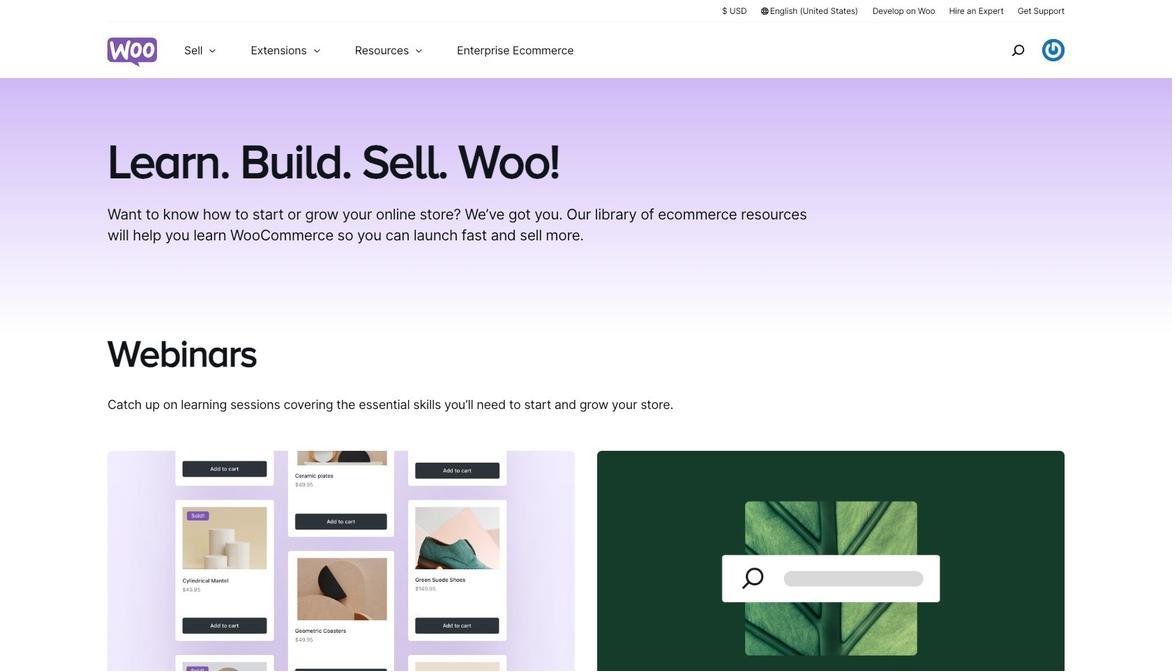Task type: describe. For each thing, give the bounding box(es) containing it.
service navigation menu element
[[982, 28, 1065, 73]]

open account menu image
[[1042, 39, 1065, 61]]



Task type: vqa. For each thing, say whether or not it's contained in the screenshot.
Kedai link
no



Task type: locate. For each thing, give the bounding box(es) containing it.
search image
[[1007, 39, 1029, 61]]



